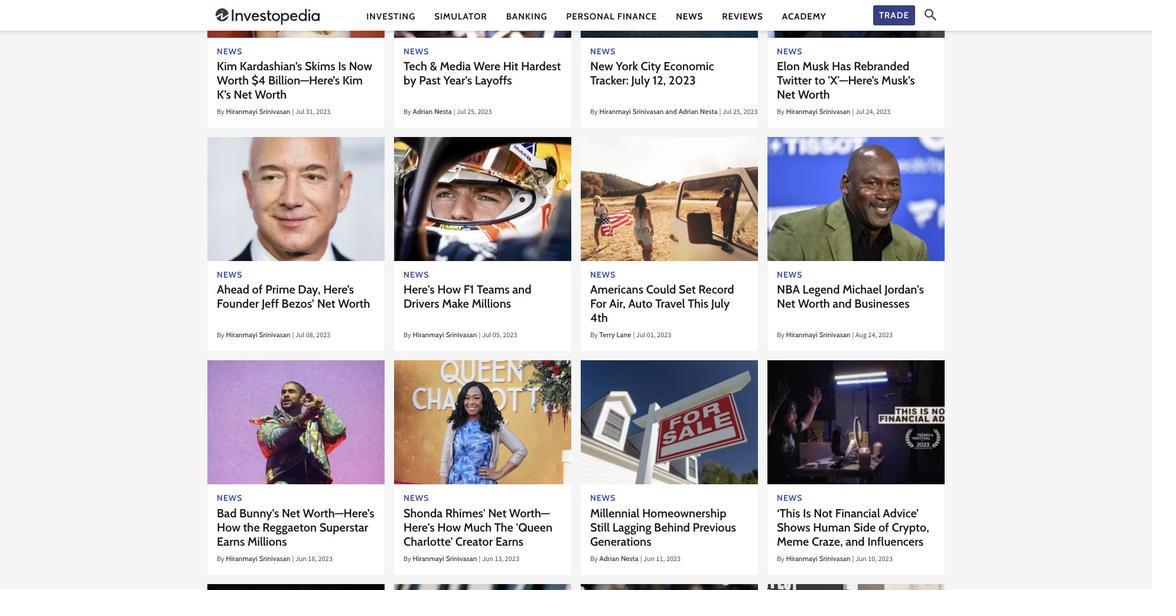 Task type: describe. For each thing, give the bounding box(es) containing it.
2023 inside bad bunny's net worth—here's how the reggaeton superstar earns millions by hiranmayi srinivasan jun 18, 2023
[[319, 554, 333, 566]]

news
[[676, 11, 704, 22]]

legend
[[803, 283, 841, 297]]

worth down kardashian's
[[255, 87, 287, 102]]

bezos'
[[282, 297, 315, 311]]

hiranmayi inside 'by hiranmayi srinivasan and adrian nesta jul 25, 2023'
[[600, 107, 631, 116]]

11,
[[657, 554, 666, 566]]

businesses
[[855, 297, 910, 311]]

net inside shonda rhimes' net worth— here's how much the 'queen charlotte' creator earns by hiranmayi srinivasan jun 13, 2023
[[489, 507, 507, 521]]

human
[[814, 521, 851, 535]]

investing link
[[367, 10, 416, 23]]

nba
[[778, 283, 801, 297]]

of inside ahead of prime day, here's founder jeff bezos' net worth
[[252, 283, 263, 297]]

f1
[[464, 283, 474, 297]]

investopedia homepage image
[[216, 7, 320, 26]]

$4
[[252, 73, 266, 87]]

lagging
[[613, 521, 652, 535]]

12,
[[653, 73, 666, 87]]

jun inside shonda rhimes' net worth— here's how much the 'queen charlotte' creator earns by hiranmayi srinivasan jun 13, 2023
[[482, 554, 494, 566]]

srinivasan inside 'this is not financial advice' shows human side of crypto, meme craze, and influencers by hiranmayi srinivasan jun 10, 2023
[[820, 554, 851, 563]]

by inside kim kardashian's skims is now worth $4 billion—here's kim k's net worth by hiranmayi srinivasan jul 31, 2023
[[217, 107, 224, 118]]

earns inside shonda rhimes' net worth— here's how much the 'queen charlotte' creator earns by hiranmayi srinivasan jun 13, 2023
[[496, 535, 524, 549]]

day,
[[298, 283, 321, 297]]

layoffs
[[475, 73, 512, 87]]

net inside elon musk has rebranded twitter to 'x'—here's musk's net worth by hiranmayi srinivasan jul 24, 2023
[[778, 87, 796, 102]]

05,
[[493, 331, 502, 342]]

by inside americans could set record for air, auto travel this july 4th by terry lane jul 01, 2023
[[591, 331, 598, 342]]

shonda rhimes queen charlotte premiere image
[[394, 361, 572, 485]]

twitter
[[778, 73, 813, 87]]

millennial
[[591, 507, 640, 521]]

by hiranmayi srinivasan and adrian nesta jul 25, 2023
[[591, 107, 758, 118]]

2023 inside shonda rhimes' net worth— here's how much the 'queen charlotte' creator earns by hiranmayi srinivasan jun 13, 2023
[[505, 554, 520, 566]]

tech
[[404, 59, 427, 73]]

investing
[[367, 11, 416, 22]]

how inside here's how f1 teams and drivers make millions
[[438, 283, 461, 297]]

nba legend michael jordan's net worth and businesses
[[778, 283, 925, 311]]

elon
[[778, 59, 800, 73]]

reggaeton
[[263, 521, 317, 535]]

srinivasan inside the by hiranmayi srinivasan jul 05, 2023
[[446, 331, 477, 340]]

jun inside bad bunny's net worth—here's how the reggaeton superstar earns millions by hiranmayi srinivasan jun 18, 2023
[[296, 554, 307, 566]]

31,
[[306, 107, 315, 118]]

three friends on a 4th of july road trip image
[[581, 137, 759, 261]]

worth—
[[510, 507, 550, 521]]

musk's
[[882, 73, 916, 87]]

how inside shonda rhimes' net worth— here's how much the 'queen charlotte' creator earns by hiranmayi srinivasan jun 13, 2023
[[438, 521, 461, 535]]

08,
[[306, 331, 315, 342]]

skims
[[305, 59, 336, 73]]

billion—here's
[[268, 73, 340, 87]]

shonda rhimes' net worth— here's how much the 'queen charlotte' creator earns by hiranmayi srinivasan jun 13, 2023
[[404, 507, 553, 566]]

much
[[464, 521, 492, 535]]

glauber contessoto, this is not financial advice image
[[768, 361, 945, 485]]

13,
[[495, 554, 504, 566]]

24, inside elon musk has rebranded twitter to 'x'—here's musk's net worth by hiranmayi srinivasan jul 24, 2023
[[867, 107, 876, 118]]

lionel messi fifa world cup 2022 image
[[208, 585, 385, 591]]

srinivasan inside by hiranmayi srinivasan aug 24, 2023
[[820, 331, 851, 340]]

finance
[[618, 11, 658, 22]]

terry
[[600, 331, 615, 340]]

2023 inside millennial homeownership still lagging behind previous generations by adrian nesta jun 11, 2023
[[667, 554, 681, 566]]

by down "nba"
[[778, 331, 785, 342]]

'x'—here's
[[829, 73, 880, 87]]

york
[[616, 59, 639, 73]]

adrian inside 'by hiranmayi srinivasan and adrian nesta jul 25, 2023'
[[679, 107, 699, 116]]

of inside 'this is not financial advice' shows human side of crypto, meme craze, and influencers by hiranmayi srinivasan jun 10, 2023
[[879, 521, 890, 535]]

tech & media were hit hardest by past year's layoffs
[[404, 59, 561, 87]]

michael jordan image
[[768, 137, 945, 261]]

meme
[[778, 535, 810, 549]]

founder
[[217, 297, 259, 311]]

previous
[[693, 521, 737, 535]]

srinivasan inside by hiranmayi srinivasan jul 08, 2023
[[259, 331, 291, 340]]

jordan's
[[885, 283, 925, 297]]

kim kardashian's skims is now worth $4 billion—here's kim k's net worth by hiranmayi srinivasan jul 31, 2023
[[217, 59, 373, 118]]

drivers
[[404, 297, 440, 311]]

worth inside ahead of prime day, here's founder jeff bezos' net worth
[[338, 297, 370, 311]]

jul inside elon musk has rebranded twitter to 'x'—here's musk's net worth by hiranmayi srinivasan jul 24, 2023
[[856, 107, 865, 118]]

by inside 'this is not financial advice' shows human side of crypto, meme craze, and influencers by hiranmayi srinivasan jun 10, 2023
[[778, 554, 785, 566]]

here's inside here's how f1 teams and drivers make millions
[[404, 283, 435, 297]]

2 25, from the left
[[734, 107, 743, 118]]

year's
[[444, 73, 472, 87]]

by hiranmayi srinivasan jul 08, 2023
[[217, 331, 331, 342]]

teams
[[477, 283, 510, 297]]

americans
[[591, 283, 644, 297]]

air,
[[610, 297, 626, 311]]

by hiranmayi srinivasan aug 24, 2023
[[778, 331, 893, 342]]

craze,
[[812, 535, 844, 549]]

shonda
[[404, 507, 443, 521]]

max verstappen at free practice of austrian grand prix formula 1 race in june 30, 2023. image
[[394, 137, 572, 261]]

srinivasan inside kim kardashian's skims is now worth $4 billion—here's kim k's net worth by hiranmayi srinivasan jul 31, 2023
[[259, 107, 291, 116]]

worth—here's
[[303, 507, 375, 521]]

behind
[[655, 521, 691, 535]]

elon musk attends the 2022 met gala. image
[[581, 585, 759, 591]]

01,
[[647, 331, 656, 342]]

trade link
[[874, 5, 916, 26]]

personal finance
[[567, 11, 658, 22]]

meta logo image
[[394, 0, 572, 38]]

hiranmayi inside by hiranmayi srinivasan aug 24, 2023
[[787, 331, 818, 340]]

net inside kim kardashian's skims is now worth $4 billion—here's kim k's net worth by hiranmayi srinivasan jul 31, 2023
[[234, 87, 252, 102]]

selena gomez image
[[768, 585, 945, 591]]

jeff bezos profile picture image
[[208, 137, 385, 261]]

trade
[[880, 10, 910, 21]]

july inside americans could set record for air, auto travel this july 4th by terry lane jul 01, 2023
[[712, 297, 730, 311]]

rhimes'
[[446, 507, 486, 521]]

hiranmayi inside bad bunny's net worth—here's how the reggaeton superstar earns millions by hiranmayi srinivasan jun 18, 2023
[[226, 554, 258, 563]]

by
[[404, 73, 417, 87]]

kanye west image
[[394, 585, 572, 591]]

prime
[[266, 283, 296, 297]]

by inside bad bunny's net worth—here's how the reggaeton superstar earns millions by hiranmayi srinivasan jun 18, 2023
[[217, 554, 224, 566]]

2023 inside new york city economic tracker: july 12, 2023
[[669, 73, 696, 87]]

bunny's
[[240, 507, 279, 521]]

july inside new york city economic tracker: july 12, 2023
[[632, 73, 651, 87]]

has
[[833, 59, 852, 73]]

influencers
[[868, 535, 924, 549]]

not
[[814, 507, 833, 521]]

&
[[430, 59, 438, 73]]

rebranded
[[854, 59, 910, 73]]

here's how f1 teams and drivers make millions
[[404, 283, 532, 311]]

is inside 'this is not financial advice' shows human side of crypto, meme craze, and influencers by hiranmayi srinivasan jun 10, 2023
[[804, 507, 812, 521]]

economic
[[664, 59, 715, 73]]

shows
[[778, 521, 811, 535]]

millions inside here's how f1 teams and drivers make millions
[[472, 297, 512, 311]]

were
[[474, 59, 501, 73]]

millennial homeownership still lagging behind previous generations by adrian nesta jun 11, 2023
[[591, 507, 737, 566]]

k's
[[217, 87, 231, 102]]

and inside here's how f1 teams and drivers make millions
[[513, 283, 532, 297]]

generations
[[591, 535, 652, 549]]

adrian inside the by adrian nesta jul 25, 2023
[[413, 107, 433, 116]]

and inside 'this is not financial advice' shows human side of crypto, meme craze, and influencers by hiranmayi srinivasan jun 10, 2023
[[846, 535, 865, 549]]

the
[[495, 521, 514, 535]]

simulator
[[435, 11, 488, 22]]



Task type: vqa. For each thing, say whether or not it's contained in the screenshot.
10,
yes



Task type: locate. For each thing, give the bounding box(es) containing it.
hiranmayi inside kim kardashian's skims is now worth $4 billion—here's kim k's net worth by hiranmayi srinivasan jul 31, 2023
[[226, 107, 258, 116]]

jeff
[[262, 297, 279, 311]]

1 horizontal spatial july
[[712, 297, 730, 311]]

srinivasan down craze,
[[820, 554, 851, 563]]

still
[[591, 521, 610, 535]]

1 vertical spatial is
[[804, 507, 812, 521]]

kardashian's
[[240, 59, 302, 73]]

4 jun from the left
[[856, 554, 867, 566]]

1 horizontal spatial adrian
[[600, 554, 620, 563]]

0 vertical spatial of
[[252, 283, 263, 297]]

july right the this
[[712, 297, 730, 311]]

24, right aug
[[869, 331, 878, 342]]

by inside millennial homeownership still lagging behind previous generations by adrian nesta jun 11, 2023
[[591, 554, 598, 566]]

nesta down generations
[[621, 554, 639, 563]]

reviews link
[[723, 10, 764, 23]]

hiranmayi down "nba"
[[787, 331, 818, 340]]

set
[[679, 283, 696, 297]]

hiranmayi down tracker:
[[600, 107, 631, 116]]

1 horizontal spatial of
[[879, 521, 890, 535]]

academy
[[783, 11, 827, 22]]

advice'
[[884, 507, 920, 521]]

2 jun from the left
[[482, 554, 494, 566]]

musk
[[803, 59, 830, 73]]

earns down bad
[[217, 535, 245, 549]]

financial
[[836, 507, 881, 521]]

worth left $4
[[217, 73, 249, 87]]

jun inside 'this is not financial advice' shows human side of crypto, meme craze, and influencers by hiranmayi srinivasan jun 10, 2023
[[856, 554, 867, 566]]

hiranmayi inside 'this is not financial advice' shows human side of crypto, meme craze, and influencers by hiranmayi srinivasan jun 10, 2023
[[787, 554, 818, 563]]

and down 12,
[[666, 107, 677, 116]]

0 vertical spatial here's
[[404, 283, 435, 297]]

kim right skims
[[343, 73, 363, 87]]

how inside bad bunny's net worth—here's how the reggaeton superstar earns millions by hiranmayi srinivasan jun 18, 2023
[[217, 521, 241, 535]]

1 vertical spatial 24,
[[869, 331, 878, 342]]

net right rhimes'
[[489, 507, 507, 521]]

2023
[[669, 73, 696, 87], [317, 107, 331, 118], [478, 107, 492, 118], [744, 107, 758, 118], [877, 107, 891, 118], [317, 331, 331, 342], [503, 331, 518, 342], [658, 331, 672, 342], [879, 331, 893, 342], [319, 554, 333, 566], [505, 554, 520, 566], [667, 554, 681, 566], [879, 554, 893, 566]]

creator
[[456, 535, 493, 549]]

the
[[243, 521, 260, 535]]

4th
[[591, 311, 608, 325]]

millions up "05,"
[[472, 297, 512, 311]]

by left terry on the right of page
[[591, 331, 598, 342]]

net down elon
[[778, 87, 796, 102]]

hiranmayi inside the by hiranmayi srinivasan jul 05, 2023
[[413, 331, 445, 340]]

banking
[[507, 11, 548, 22]]

worth up by hiranmayi srinivasan aug 24, 2023
[[799, 297, 831, 311]]

net right k's
[[234, 87, 252, 102]]

earns
[[217, 535, 245, 549], [496, 535, 524, 549]]

and right teams
[[513, 283, 532, 297]]

net right bunny's
[[282, 507, 300, 521]]

by down charlotte'
[[404, 554, 411, 566]]

adrian down economic
[[679, 107, 699, 116]]

americans could set record for air, auto travel this july 4th by terry lane jul 01, 2023
[[591, 283, 735, 342]]

0 horizontal spatial is
[[338, 59, 346, 73]]

1 jun from the left
[[296, 554, 307, 566]]

1 earns from the left
[[217, 535, 245, 549]]

24, down 'x'—here's
[[867, 107, 876, 118]]

how left the on the left of the page
[[217, 521, 241, 535]]

hiranmayi inside elon musk has rebranded twitter to 'x'—here's musk's net worth by hiranmayi srinivasan jul 24, 2023
[[787, 107, 818, 116]]

how left much
[[438, 521, 461, 535]]

1 horizontal spatial 25,
[[734, 107, 743, 118]]

nesta inside the by adrian nesta jul 25, 2023
[[435, 107, 452, 116]]

0 vertical spatial is
[[338, 59, 346, 73]]

2 earns from the left
[[496, 535, 524, 549]]

is left 'now'
[[338, 59, 346, 73]]

nesta down the past
[[435, 107, 452, 116]]

ahead
[[217, 283, 250, 297]]

past
[[419, 73, 441, 87]]

and right craze,
[[846, 535, 865, 549]]

jun left 10, at the bottom of page
[[856, 554, 867, 566]]

hiranmayi down meme
[[787, 554, 818, 563]]

0 horizontal spatial adrian
[[413, 107, 433, 116]]

by down drivers
[[404, 331, 411, 342]]

jun inside millennial homeownership still lagging behind previous generations by adrian nesta jun 11, 2023
[[644, 554, 655, 566]]

0 horizontal spatial july
[[632, 73, 651, 87]]

tracker:
[[591, 73, 629, 87]]

srinivasan down jeff
[[259, 331, 291, 340]]

here's
[[404, 283, 435, 297], [404, 521, 435, 535]]

2 here's from the top
[[404, 521, 435, 535]]

search image
[[925, 9, 937, 21]]

aug
[[856, 331, 867, 342]]

jul inside kim kardashian's skims is now worth $4 billion—here's kim k's net worth by hiranmayi srinivasan jul 31, 2023
[[296, 107, 305, 118]]

srinivasan inside elon musk has rebranded twitter to 'x'—here's musk's net worth by hiranmayi srinivasan jul 24, 2023
[[820, 107, 851, 116]]

srinivasan down the to
[[820, 107, 851, 116]]

elon musk has rebranded twitter to 'x'—here's musk's net worth by hiranmayi srinivasan jul 24, 2023
[[778, 59, 916, 118]]

worth right day,
[[338, 297, 370, 311]]

and inside 'by hiranmayi srinivasan and adrian nesta jul 25, 2023'
[[666, 107, 677, 116]]

2 horizontal spatial adrian
[[679, 107, 699, 116]]

srinivasan
[[259, 107, 291, 116], [633, 107, 664, 116], [820, 107, 851, 116], [259, 331, 291, 340], [446, 331, 477, 340], [820, 331, 851, 340], [259, 554, 291, 563], [446, 554, 477, 563], [820, 554, 851, 563]]

by down meme
[[778, 554, 785, 566]]

1 horizontal spatial kim
[[343, 73, 363, 87]]

bad bunny coachella 2023 image
[[208, 361, 385, 485]]

'queen
[[516, 521, 553, 535]]

july left 12,
[[632, 73, 651, 87]]

net
[[234, 87, 252, 102], [778, 87, 796, 102], [317, 297, 336, 311], [778, 297, 796, 311], [282, 507, 300, 521], [489, 507, 507, 521]]

personal
[[567, 11, 615, 22]]

adrian inside millennial homeownership still lagging behind previous generations by adrian nesta jun 11, 2023
[[600, 554, 620, 563]]

1 horizontal spatial millions
[[472, 297, 512, 311]]

and
[[666, 107, 677, 116], [513, 283, 532, 297], [833, 297, 852, 311], [846, 535, 865, 549]]

banking link
[[507, 10, 548, 23]]

hiranmayi down twitter
[[787, 107, 818, 116]]

net inside ahead of prime day, here's founder jeff bezos' net worth
[[317, 297, 336, 311]]

of
[[252, 283, 263, 297], [879, 521, 890, 535]]

0 vertical spatial 24,
[[867, 107, 876, 118]]

1 horizontal spatial is
[[804, 507, 812, 521]]

jun left 13,
[[482, 554, 494, 566]]

hiranmayi
[[226, 107, 258, 116], [600, 107, 631, 116], [787, 107, 818, 116], [226, 331, 258, 340], [413, 331, 445, 340], [787, 331, 818, 340], [226, 554, 258, 563], [413, 554, 445, 563], [787, 554, 818, 563]]

by down founder at the left bottom of page
[[217, 331, 224, 342]]

by down bad
[[217, 554, 224, 566]]

charlotte'
[[404, 535, 453, 549]]

1 horizontal spatial nesta
[[621, 554, 639, 563]]

lane
[[617, 331, 632, 340]]

srinivasan down $4
[[259, 107, 291, 116]]

to
[[815, 73, 826, 87]]

earns up 13,
[[496, 535, 524, 549]]

personal finance link
[[567, 10, 658, 23]]

1 vertical spatial millions
[[248, 535, 287, 549]]

and inside the nba legend michael jordan's net worth and businesses
[[833, 297, 852, 311]]

srinivasan down reggaeton
[[259, 554, 291, 563]]

1 here's from the top
[[404, 283, 435, 297]]

millions down bunny's
[[248, 535, 287, 549]]

by
[[217, 107, 224, 118], [404, 107, 411, 118], [591, 107, 598, 118], [778, 107, 785, 118], [217, 331, 224, 342], [404, 331, 411, 342], [591, 331, 598, 342], [778, 331, 785, 342], [217, 554, 224, 566], [404, 554, 411, 566], [591, 554, 598, 566], [778, 554, 785, 566]]

here's
[[324, 283, 354, 297]]

net inside the nba legend michael jordan's net worth and businesses
[[778, 297, 796, 311]]

hit
[[503, 59, 519, 73]]

of right side
[[879, 521, 890, 535]]

2023 inside kim kardashian's skims is now worth $4 billion—here's kim k's net worth by hiranmayi srinivasan jul 31, 2023
[[317, 107, 331, 118]]

'this is not financial advice' shows human side of crypto, meme craze, and influencers by hiranmayi srinivasan jun 10, 2023
[[778, 507, 930, 566]]

for sale sign image
[[581, 361, 759, 485]]

media
[[440, 59, 471, 73]]

by down by on the left top of page
[[404, 107, 411, 118]]

ahead of prime day, here's founder jeff bezos' net worth
[[217, 283, 370, 311]]

is inside kim kardashian's skims is now worth $4 billion—here's kim k's net worth by hiranmayi srinivasan jul 31, 2023
[[338, 59, 346, 73]]

2023 inside americans could set record for air, auto travel this july 4th by terry lane jul 01, 2023
[[658, 331, 672, 342]]

0 horizontal spatial kim
[[217, 59, 237, 73]]

side
[[854, 521, 877, 535]]

here's left make
[[404, 283, 435, 297]]

by down k's
[[217, 107, 224, 118]]

3 jun from the left
[[644, 554, 655, 566]]

homeownership
[[643, 507, 727, 521]]

hiranmayi down drivers
[[413, 331, 445, 340]]

make
[[442, 297, 469, 311]]

hardest
[[521, 59, 561, 73]]

srinivasan down make
[[446, 331, 477, 340]]

1 vertical spatial july
[[712, 297, 730, 311]]

city
[[641, 59, 662, 73]]

earns inside bad bunny's net worth—here's how the reggaeton superstar earns millions by hiranmayi srinivasan jun 18, 2023
[[217, 535, 245, 549]]

net left legend
[[778, 297, 796, 311]]

srinivasan left aug
[[820, 331, 851, 340]]

for
[[591, 297, 607, 311]]

nesta down economic
[[701, 107, 718, 116]]

0 horizontal spatial earns
[[217, 535, 245, 549]]

how left the f1
[[438, 283, 461, 297]]

by adrian nesta jul 25, 2023
[[404, 107, 492, 118]]

here's inside shonda rhimes' net worth— here's how much the 'queen charlotte' creator earns by hiranmayi srinivasan jun 13, 2023
[[404, 521, 435, 535]]

kim kardashian image
[[208, 0, 385, 38]]

srinivasan inside bad bunny's net worth—here's how the reggaeton superstar earns millions by hiranmayi srinivasan jun 18, 2023
[[259, 554, 291, 563]]

worth inside elon musk has rebranded twitter to 'x'—here's musk's net worth by hiranmayi srinivasan jul 24, 2023
[[799, 87, 831, 102]]

crypto,
[[893, 521, 930, 535]]

july
[[632, 73, 651, 87], [712, 297, 730, 311]]

lower manhattan skyline image
[[581, 0, 759, 38]]

2 horizontal spatial nesta
[[701, 107, 718, 116]]

kim up k's
[[217, 59, 237, 73]]

25,
[[468, 107, 477, 118], [734, 107, 743, 118]]

jul inside americans could set record for air, auto travel this july 4th by terry lane jul 01, 2023
[[637, 331, 646, 342]]

hiranmayi inside by hiranmayi srinivasan jul 08, 2023
[[226, 331, 258, 340]]

of left prime
[[252, 283, 263, 297]]

hiranmayi inside shonda rhimes' net worth— here's how much the 'queen charlotte' creator earns by hiranmayi srinivasan jun 13, 2023
[[413, 554, 445, 563]]

0 horizontal spatial 25,
[[468, 107, 477, 118]]

net right "bezos'"
[[317, 297, 336, 311]]

worth down musk
[[799, 87, 831, 102]]

srinivasan inside shonda rhimes' net worth— here's how much the 'queen charlotte' creator earns by hiranmayi srinivasan jun 13, 2023
[[446, 554, 477, 563]]

0 horizontal spatial of
[[252, 283, 263, 297]]

reviews
[[723, 11, 764, 22]]

by inside elon musk has rebranded twitter to 'x'—here's musk's net worth by hiranmayi srinivasan jul 24, 2023
[[778, 107, 785, 118]]

0 horizontal spatial nesta
[[435, 107, 452, 116]]

net inside bad bunny's net worth—here's how the reggaeton superstar earns millions by hiranmayi srinivasan jun 18, 2023
[[282, 507, 300, 521]]

18,
[[308, 554, 317, 566]]

0 horizontal spatial millions
[[248, 535, 287, 549]]

1 horizontal spatial earns
[[496, 535, 524, 549]]

jun left "18,"
[[296, 554, 307, 566]]

is left not
[[804, 507, 812, 521]]

worth inside the nba legend michael jordan's net worth and businesses
[[799, 297, 831, 311]]

srinivasan down 12,
[[633, 107, 664, 116]]

2023 inside elon musk has rebranded twitter to 'x'—here's musk's net worth by hiranmayi srinivasan jul 24, 2023
[[877, 107, 891, 118]]

new york city economic tracker: july 12, 2023
[[591, 59, 715, 87]]

srinivasan down creator
[[446, 554, 477, 563]]

jun left 11,
[[644, 554, 655, 566]]

this
[[688, 297, 709, 311]]

adrian down generations
[[600, 554, 620, 563]]

here's left rhimes'
[[404, 521, 435, 535]]

0 vertical spatial millions
[[472, 297, 512, 311]]

nesta inside millennial homeownership still lagging behind previous generations by adrian nesta jun 11, 2023
[[621, 554, 639, 563]]

by inside shonda rhimes' net worth— here's how much the 'queen charlotte' creator earns by hiranmayi srinivasan jun 13, 2023
[[404, 554, 411, 566]]

hiranmayi down the on the left of the page
[[226, 554, 258, 563]]

1 vertical spatial here's
[[404, 521, 435, 535]]

kim
[[217, 59, 237, 73], [343, 73, 363, 87]]

adrian down the past
[[413, 107, 433, 116]]

nesta inside 'by hiranmayi srinivasan and adrian nesta jul 25, 2023'
[[701, 107, 718, 116]]

news link
[[676, 10, 704, 23]]

by down generations
[[591, 554, 598, 566]]

bad
[[217, 507, 237, 521]]

hiranmayi down founder at the left bottom of page
[[226, 331, 258, 340]]

2023 inside 'this is not financial advice' shows human side of crypto, meme craze, and influencers by hiranmayi srinivasan jun 10, 2023
[[879, 554, 893, 566]]

by down tracker:
[[591, 107, 598, 118]]

new
[[591, 59, 614, 73]]

1 25, from the left
[[468, 107, 477, 118]]

1 vertical spatial of
[[879, 521, 890, 535]]

and up by hiranmayi srinivasan aug 24, 2023
[[833, 297, 852, 311]]

millions inside bad bunny's net worth—here's how the reggaeton superstar earns millions by hiranmayi srinivasan jun 18, 2023
[[248, 535, 287, 549]]

by hiranmayi srinivasan jul 05, 2023
[[404, 331, 518, 342]]

hiranmayi down k's
[[226, 107, 258, 116]]

by down twitter
[[778, 107, 785, 118]]

hiranmayi down charlotte'
[[413, 554, 445, 563]]

0 vertical spatial july
[[632, 73, 651, 87]]

tesla ceo elon musk leaves the phillip burton federal building on january 24, 2023 in san francisco, california. image
[[768, 0, 945, 38]]

srinivasan inside 'by hiranmayi srinivasan and adrian nesta jul 25, 2023'
[[633, 107, 664, 116]]



